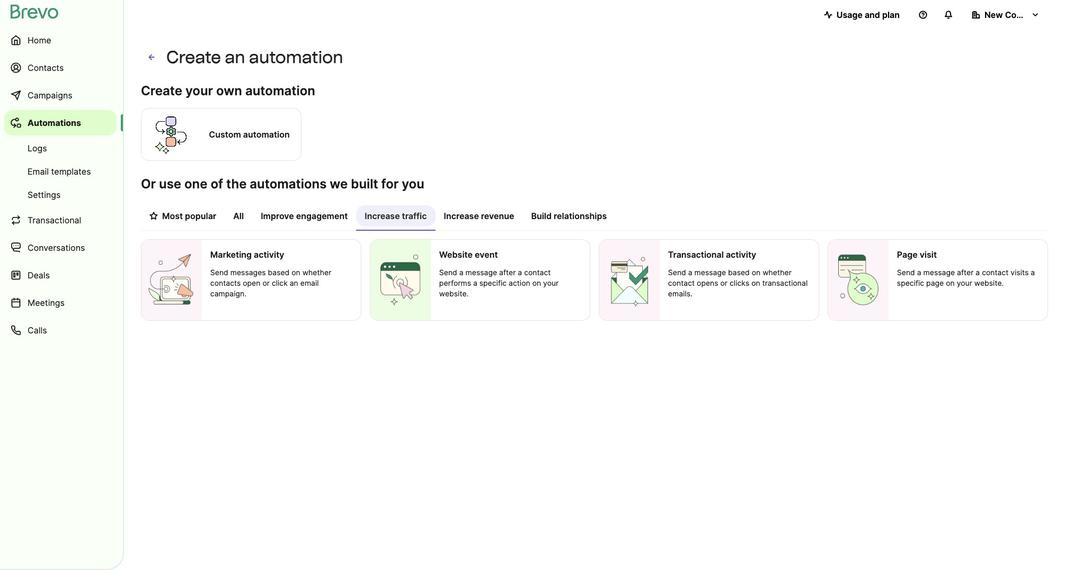 Task type: locate. For each thing, give the bounding box(es) containing it.
on inside "send a message after a contact performs a specific action on your website."
[[533, 279, 541, 288]]

send inside send messages based on whether contacts open or click an email campaign.
[[210, 268, 228, 277]]

increase traffic link
[[356, 206, 436, 231]]

transactional down settings link
[[28, 215, 81, 226]]

logs link
[[4, 138, 117, 159]]

send up emails.
[[668, 268, 686, 277]]

tab list
[[141, 206, 1049, 231]]

based up click
[[268, 268, 290, 277]]

popular
[[185, 211, 216, 222]]

specific inside "send a message after a contact performs a specific action on your website."
[[480, 279, 507, 288]]

message down "event"
[[466, 268, 497, 277]]

on right clicks
[[752, 279, 761, 288]]

after inside send a message after a contact visits a specific page on your website.
[[957, 268, 974, 277]]

on inside send messages based on whether contacts open or click an email campaign.
[[292, 268, 300, 277]]

2 or from the left
[[721, 279, 728, 288]]

on right action
[[533, 279, 541, 288]]

a
[[460, 268, 464, 277], [518, 268, 522, 277], [689, 268, 693, 277], [918, 268, 922, 277], [976, 268, 980, 277], [1031, 268, 1036, 277], [473, 279, 478, 288]]

0 vertical spatial transactional
[[28, 215, 81, 226]]

message up opens
[[695, 268, 726, 277]]

message inside "send a message after a contact performs a specific action on your website."
[[466, 268, 497, 277]]

website. inside send a message after a contact visits a specific page on your website.
[[975, 279, 1004, 288]]

on right page
[[946, 279, 955, 288]]

1 horizontal spatial increase
[[444, 211, 479, 222]]

specific left action
[[480, 279, 507, 288]]

engagement
[[296, 211, 348, 222]]

message inside send a message after a contact visits a specific page on your website.
[[924, 268, 955, 277]]

whether up transactional
[[763, 268, 792, 277]]

your for page
[[957, 279, 973, 288]]

1 horizontal spatial specific
[[897, 279, 925, 288]]

an up own
[[225, 47, 245, 67]]

plan
[[883, 10, 900, 20]]

0 horizontal spatial contact
[[524, 268, 551, 277]]

send for page
[[897, 268, 915, 277]]

a right performs
[[473, 279, 478, 288]]

1 vertical spatial an
[[290, 279, 298, 288]]

on for page visit
[[946, 279, 955, 288]]

or
[[263, 279, 270, 288], [721, 279, 728, 288]]

relationships
[[554, 211, 607, 222]]

traffic
[[402, 211, 427, 222]]

your inside "send a message after a contact performs a specific action on your website."
[[543, 279, 559, 288]]

0 vertical spatial website.
[[975, 279, 1004, 288]]

contact inside the send a message based on whether contact opens or clicks on transactional emails.
[[668, 279, 695, 288]]

an
[[225, 47, 245, 67], [290, 279, 298, 288]]

contact up emails.
[[668, 279, 695, 288]]

0 horizontal spatial or
[[263, 279, 270, 288]]

contacts link
[[4, 55, 117, 81]]

2 horizontal spatial contact
[[982, 268, 1009, 277]]

2 send from the left
[[439, 268, 457, 277]]

contact
[[524, 268, 551, 277], [982, 268, 1009, 277], [668, 279, 695, 288]]

activity up clicks
[[726, 250, 757, 260]]

0 horizontal spatial website.
[[439, 289, 469, 298]]

emails.
[[668, 289, 693, 298]]

2 whether from the left
[[763, 268, 792, 277]]

your inside send a message after a contact visits a specific page on your website.
[[957, 279, 973, 288]]

an right click
[[290, 279, 298, 288]]

send inside send a message after a contact visits a specific page on your website.
[[897, 268, 915, 277]]

built
[[351, 177, 378, 192]]

or left click
[[263, 279, 270, 288]]

1 horizontal spatial or
[[721, 279, 728, 288]]

contact left visits
[[982, 268, 1009, 277]]

a up performs
[[460, 268, 464, 277]]

on for transactional activity
[[752, 279, 761, 288]]

1 horizontal spatial your
[[543, 279, 559, 288]]

1 send from the left
[[210, 268, 228, 277]]

activity
[[254, 250, 284, 260], [726, 250, 757, 260]]

your left own
[[186, 83, 213, 99]]

most popular
[[162, 211, 216, 222]]

on inside send a message after a contact visits a specific page on your website.
[[946, 279, 955, 288]]

one
[[185, 177, 208, 192]]

you
[[402, 177, 425, 192]]

send a message after a contact visits a specific page on your website.
[[897, 268, 1036, 288]]

1 vertical spatial transactional
[[668, 250, 724, 260]]

on
[[292, 268, 300, 277], [752, 268, 761, 277], [533, 279, 541, 288], [752, 279, 761, 288], [946, 279, 955, 288]]

page
[[897, 250, 918, 260]]

1 vertical spatial website.
[[439, 289, 469, 298]]

1 horizontal spatial an
[[290, 279, 298, 288]]

a up emails.
[[689, 268, 693, 277]]

1 horizontal spatial transactional
[[668, 250, 724, 260]]

templates
[[51, 166, 91, 177]]

visits
[[1011, 268, 1029, 277]]

send for transactional
[[668, 268, 686, 277]]

2 increase from the left
[[444, 211, 479, 222]]

1 whether from the left
[[303, 268, 332, 277]]

0 horizontal spatial an
[[225, 47, 245, 67]]

increase for increase traffic
[[365, 211, 400, 222]]

based
[[268, 268, 290, 277], [728, 268, 750, 277]]

specific inside send a message after a contact visits a specific page on your website.
[[897, 279, 925, 288]]

send up contacts
[[210, 268, 228, 277]]

2 activity from the left
[[726, 250, 757, 260]]

usage and plan
[[837, 10, 900, 20]]

a inside the send a message based on whether contact opens or clicks on transactional emails.
[[689, 268, 693, 277]]

specific for event
[[480, 279, 507, 288]]

1 horizontal spatial after
[[957, 268, 974, 277]]

create for create an automation
[[166, 47, 221, 67]]

2 based from the left
[[728, 268, 750, 277]]

create
[[166, 47, 221, 67], [141, 83, 182, 99]]

your right action
[[543, 279, 559, 288]]

increase revenue link
[[436, 206, 523, 230]]

1 activity from the left
[[254, 250, 284, 260]]

1 message from the left
[[466, 268, 497, 277]]

transactional link
[[4, 208, 117, 233]]

send inside the send a message based on whether contact opens or clicks on transactional emails.
[[668, 268, 686, 277]]

2 vertical spatial automation
[[243, 129, 290, 140]]

1 specific from the left
[[480, 279, 507, 288]]

2 specific from the left
[[897, 279, 925, 288]]

website. for page visit
[[975, 279, 1004, 288]]

transactional
[[763, 279, 808, 288]]

or inside send messages based on whether contacts open or click an email campaign.
[[263, 279, 270, 288]]

0 horizontal spatial after
[[499, 268, 516, 277]]

after for page visit
[[957, 268, 974, 277]]

automations
[[250, 177, 327, 192]]

most
[[162, 211, 183, 222]]

2 horizontal spatial your
[[957, 279, 973, 288]]

message for event
[[466, 268, 497, 277]]

message up page
[[924, 268, 955, 277]]

whether up the email
[[303, 268, 332, 277]]

after inside "send a message after a contact performs a specific action on your website."
[[499, 268, 516, 277]]

email
[[28, 166, 49, 177]]

message inside the send a message based on whether contact opens or clicks on transactional emails.
[[695, 268, 726, 277]]

website. inside "send a message after a contact performs a specific action on your website."
[[439, 289, 469, 298]]

on up the email
[[292, 268, 300, 277]]

for
[[381, 177, 399, 192]]

your right page
[[957, 279, 973, 288]]

4 send from the left
[[897, 268, 915, 277]]

increase left revenue
[[444, 211, 479, 222]]

new company button
[[964, 4, 1049, 25]]

transactional activity
[[668, 250, 757, 260]]

send a message after a contact performs a specific action on your website.
[[439, 268, 559, 298]]

0 vertical spatial an
[[225, 47, 245, 67]]

deals
[[28, 270, 50, 281]]

or left clicks
[[721, 279, 728, 288]]

send up performs
[[439, 268, 457, 277]]

2 horizontal spatial message
[[924, 268, 955, 277]]

automation
[[249, 47, 343, 67], [245, 83, 315, 99], [243, 129, 290, 140]]

contact inside "send a message after a contact performs a specific action on your website."
[[524, 268, 551, 277]]

0 horizontal spatial specific
[[480, 279, 507, 288]]

campaigns
[[28, 90, 72, 101]]

based up clicks
[[728, 268, 750, 277]]

1 horizontal spatial whether
[[763, 268, 792, 277]]

website
[[439, 250, 473, 260]]

contact for page visit
[[982, 268, 1009, 277]]

2 after from the left
[[957, 268, 974, 277]]

activity up messages
[[254, 250, 284, 260]]

3 message from the left
[[924, 268, 955, 277]]

1 vertical spatial create
[[141, 83, 182, 99]]

0 vertical spatial create
[[166, 47, 221, 67]]

0 horizontal spatial based
[[268, 268, 290, 277]]

automation inside button
[[243, 129, 290, 140]]

website.
[[975, 279, 1004, 288], [439, 289, 469, 298]]

1 or from the left
[[263, 279, 270, 288]]

visit
[[920, 250, 937, 260]]

activity for marketing activity
[[254, 250, 284, 260]]

0 horizontal spatial activity
[[254, 250, 284, 260]]

transactional up opens
[[668, 250, 724, 260]]

usage and plan button
[[816, 4, 909, 25]]

automations link
[[4, 110, 117, 136]]

specific left page
[[897, 279, 925, 288]]

on down "transactional activity"
[[752, 268, 761, 277]]

own
[[216, 83, 242, 99]]

1 horizontal spatial based
[[728, 268, 750, 277]]

increase traffic
[[365, 211, 427, 222]]

website event
[[439, 250, 498, 260]]

2 message from the left
[[695, 268, 726, 277]]

message for visit
[[924, 268, 955, 277]]

your
[[186, 83, 213, 99], [543, 279, 559, 288], [957, 279, 973, 288]]

1 horizontal spatial activity
[[726, 250, 757, 260]]

send inside "send a message after a contact performs a specific action on your website."
[[439, 268, 457, 277]]

1 horizontal spatial contact
[[668, 279, 695, 288]]

calls link
[[4, 318, 117, 344]]

we
[[330, 177, 348, 192]]

1 horizontal spatial website.
[[975, 279, 1004, 288]]

page visit
[[897, 250, 937, 260]]

0 horizontal spatial message
[[466, 268, 497, 277]]

transactional
[[28, 215, 81, 226], [668, 250, 724, 260]]

increase left traffic
[[365, 211, 400, 222]]

contact up action
[[524, 268, 551, 277]]

activity for transactional activity
[[726, 250, 757, 260]]

send down the "page"
[[897, 268, 915, 277]]

contact inside send a message after a contact visits a specific page on your website.
[[982, 268, 1009, 277]]

after
[[499, 268, 516, 277], [957, 268, 974, 277]]

home
[[28, 35, 51, 46]]

marketing activity
[[210, 250, 284, 260]]

1 after from the left
[[499, 268, 516, 277]]

send
[[210, 268, 228, 277], [439, 268, 457, 277], [668, 268, 686, 277], [897, 268, 915, 277]]

send a message based on whether contact opens or clicks on transactional emails.
[[668, 268, 808, 298]]

0 horizontal spatial transactional
[[28, 215, 81, 226]]

1 increase from the left
[[365, 211, 400, 222]]

0 horizontal spatial increase
[[365, 211, 400, 222]]

3 send from the left
[[668, 268, 686, 277]]

message
[[466, 268, 497, 277], [695, 268, 726, 277], [924, 268, 955, 277]]

0 horizontal spatial whether
[[303, 268, 332, 277]]

specific for visit
[[897, 279, 925, 288]]

a up action
[[518, 268, 522, 277]]

messages
[[230, 268, 266, 277]]

1 horizontal spatial message
[[695, 268, 726, 277]]

1 based from the left
[[268, 268, 290, 277]]

automations
[[28, 118, 81, 128]]

increase
[[365, 211, 400, 222], [444, 211, 479, 222]]

meetings link
[[4, 291, 117, 316]]



Task type: describe. For each thing, give the bounding box(es) containing it.
calls
[[28, 326, 47, 336]]

0 horizontal spatial your
[[186, 83, 213, 99]]

email templates
[[28, 166, 91, 177]]

create your own automation
[[141, 83, 315, 99]]

custom
[[209, 129, 241, 140]]

new company
[[985, 10, 1045, 20]]

new
[[985, 10, 1003, 20]]

tab list containing most popular
[[141, 206, 1049, 231]]

build relationships
[[531, 211, 607, 222]]

logs
[[28, 143, 47, 154]]

click
[[272, 279, 288, 288]]

contacts
[[28, 63, 64, 73]]

1 vertical spatial automation
[[245, 83, 315, 99]]

home link
[[4, 28, 117, 53]]

send for marketing
[[210, 268, 228, 277]]

or inside the send a message based on whether contact opens or clicks on transactional emails.
[[721, 279, 728, 288]]

usage
[[837, 10, 863, 20]]

conversations
[[28, 243, 85, 253]]

company
[[1006, 10, 1045, 20]]

increase for increase revenue
[[444, 211, 479, 222]]

improve engagement
[[261, 211, 348, 222]]

custom automation button
[[141, 107, 302, 163]]

send messages based on whether contacts open or click an email campaign.
[[210, 268, 332, 298]]

whether inside the send a message based on whether contact opens or clicks on transactional emails.
[[763, 268, 792, 277]]

message for activity
[[695, 268, 726, 277]]

campaign.
[[210, 289, 247, 298]]

all link
[[225, 206, 252, 230]]

improve
[[261, 211, 294, 222]]

use
[[159, 177, 181, 192]]

build relationships link
[[523, 206, 616, 230]]

improve engagement link
[[252, 206, 356, 230]]

website. for website event
[[439, 289, 469, 298]]

action
[[509, 279, 531, 288]]

of
[[211, 177, 223, 192]]

build
[[531, 211, 552, 222]]

clicks
[[730, 279, 750, 288]]

or use one of the automations we built for you
[[141, 177, 425, 192]]

send for website
[[439, 268, 457, 277]]

page
[[927, 279, 944, 288]]

conversations link
[[4, 235, 117, 261]]

meetings
[[28, 298, 65, 309]]

dxrbf image
[[150, 212, 158, 221]]

transactional for transactional
[[28, 215, 81, 226]]

open
[[243, 279, 261, 288]]

campaigns link
[[4, 83, 117, 108]]

a right visits
[[1031, 268, 1036, 277]]

your for website
[[543, 279, 559, 288]]

all
[[233, 211, 244, 222]]

performs
[[439, 279, 471, 288]]

based inside the send a message based on whether contact opens or clicks on transactional emails.
[[728, 268, 750, 277]]

event
[[475, 250, 498, 260]]

opens
[[697, 279, 719, 288]]

increase revenue
[[444, 211, 514, 222]]

a left visits
[[976, 268, 980, 277]]

the
[[226, 177, 247, 192]]

settings
[[28, 190, 61, 200]]

deals link
[[4, 263, 117, 288]]

contacts
[[210, 279, 241, 288]]

on for website event
[[533, 279, 541, 288]]

a down page visit on the right top of the page
[[918, 268, 922, 277]]

based inside send messages based on whether contacts open or click an email campaign.
[[268, 268, 290, 277]]

and
[[865, 10, 881, 20]]

whether inside send messages based on whether contacts open or click an email campaign.
[[303, 268, 332, 277]]

settings link
[[4, 184, 117, 206]]

email templates link
[[4, 161, 117, 182]]

or
[[141, 177, 156, 192]]

after for website event
[[499, 268, 516, 277]]

email
[[300, 279, 319, 288]]

custom automation
[[209, 129, 290, 140]]

marketing
[[210, 250, 252, 260]]

transactional for transactional activity
[[668, 250, 724, 260]]

revenue
[[481, 211, 514, 222]]

an inside send messages based on whether contacts open or click an email campaign.
[[290, 279, 298, 288]]

create for create your own automation
[[141, 83, 182, 99]]

contact for website event
[[524, 268, 551, 277]]

0 vertical spatial automation
[[249, 47, 343, 67]]

create an automation
[[166, 47, 343, 67]]

most popular link
[[141, 206, 225, 230]]



Task type: vqa. For each thing, say whether or not it's contained in the screenshot.
bottommost only
no



